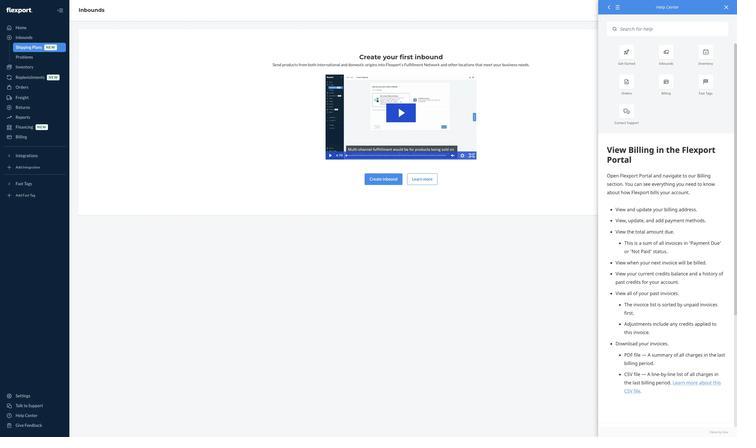 Task type: describe. For each thing, give the bounding box(es) containing it.
add integration
[[16, 165, 40, 170]]

1 horizontal spatial support
[[627, 121, 639, 125]]

flexport logo image
[[6, 7, 32, 13]]

new for financing
[[37, 125, 46, 129]]

from
[[299, 62, 307, 67]]

contact support
[[615, 121, 639, 125]]

plans
[[32, 45, 42, 50]]

create inbound
[[370, 177, 398, 182]]

returns
[[16, 105, 30, 110]]

that
[[475, 62, 483, 67]]

home
[[16, 25, 27, 30]]

origins
[[365, 62, 377, 67]]

reports link
[[3, 113, 66, 122]]

add for add integration
[[16, 165, 22, 170]]

get
[[618, 61, 624, 66]]

talk to support button
[[3, 401, 66, 411]]

add for add fast tag
[[16, 193, 22, 198]]

fast inside 'link'
[[23, 193, 29, 198]]

dixa
[[723, 430, 729, 434]]

fast inside dropdown button
[[16, 181, 23, 186]]

freight
[[16, 95, 29, 100]]

1 horizontal spatial center
[[666, 4, 679, 10]]

network
[[424, 62, 440, 67]]

returns link
[[3, 103, 66, 112]]

1 horizontal spatial tags
[[706, 91, 713, 95]]

give feedback button
[[3, 421, 66, 430]]

talk
[[16, 403, 23, 408]]

settings link
[[3, 392, 66, 401]]

domestic
[[348, 62, 364, 67]]

shipping plans
[[16, 45, 42, 50]]

1 and from the left
[[341, 62, 348, 67]]

0 vertical spatial inbounds
[[79, 7, 105, 13]]

1 vertical spatial center
[[25, 413, 38, 418]]

business
[[502, 62, 517, 67]]

feedback
[[25, 423, 42, 428]]

new for shipping plans
[[46, 45, 55, 50]]

elevio by dixa
[[710, 430, 729, 434]]

flexport's
[[386, 62, 403, 67]]

0 vertical spatial fast tags
[[699, 91, 713, 95]]

0 horizontal spatial orders
[[16, 85, 28, 90]]

problems link
[[13, 53, 66, 62]]

more
[[423, 177, 433, 182]]

close navigation image
[[57, 7, 64, 14]]

1 horizontal spatial inventory
[[699, 61, 713, 66]]

give
[[16, 423, 24, 428]]

tags inside fast tags dropdown button
[[24, 181, 32, 186]]

billing link
[[3, 132, 66, 142]]

locations
[[459, 62, 475, 67]]

add integration link
[[3, 163, 66, 172]]

financing
[[16, 125, 33, 130]]

first
[[400, 53, 413, 61]]

products
[[282, 62, 298, 67]]

new for replenishments
[[49, 75, 58, 80]]

talk to support
[[16, 403, 43, 408]]

create for your
[[359, 53, 381, 61]]

get started
[[618, 61, 635, 66]]

0 horizontal spatial billing
[[16, 134, 27, 139]]

other
[[448, 62, 458, 67]]

add fast tag link
[[3, 191, 66, 200]]

by
[[719, 430, 722, 434]]

into
[[378, 62, 385, 67]]

create for inbound
[[370, 177, 382, 182]]

fast tags button
[[3, 179, 66, 189]]

integrations button
[[3, 151, 66, 161]]

inbounds inside 'link'
[[16, 35, 32, 40]]



Task type: vqa. For each thing, say whether or not it's contained in the screenshot.
fourth ― from the top
no



Task type: locate. For each thing, give the bounding box(es) containing it.
reports
[[16, 115, 30, 120]]

1 horizontal spatial billing
[[662, 91, 671, 95]]

your up flexport's
[[383, 53, 398, 61]]

0 vertical spatial create
[[359, 53, 381, 61]]

0 vertical spatial billing
[[662, 91, 671, 95]]

inbound inside "button"
[[383, 177, 398, 182]]

inbound inside create your first inbound send products from both international and domestic origins into flexport's fulfillment network and other locations that meet your business needs.
[[415, 53, 443, 61]]

2 horizontal spatial inbounds
[[659, 61, 674, 66]]

integration
[[23, 165, 40, 170]]

elevio
[[710, 430, 718, 434]]

inbounds link
[[79, 7, 105, 13], [3, 33, 66, 42]]

create inside "button"
[[370, 177, 382, 182]]

1 horizontal spatial orders
[[622, 91, 632, 95]]

tag
[[30, 193, 35, 198]]

support
[[627, 121, 639, 125], [28, 403, 43, 408]]

1 vertical spatial fast tags
[[16, 181, 32, 186]]

1 vertical spatial fast
[[16, 181, 23, 186]]

create inbound button
[[365, 173, 403, 185]]

1 vertical spatial orders
[[622, 91, 632, 95]]

1 horizontal spatial inbounds
[[79, 7, 105, 13]]

0 horizontal spatial inbound
[[383, 177, 398, 182]]

create
[[359, 53, 381, 61], [370, 177, 382, 182]]

started
[[624, 61, 635, 66]]

1 horizontal spatial help
[[656, 4, 665, 10]]

1 vertical spatial inbounds
[[16, 35, 32, 40]]

1 horizontal spatial inbound
[[415, 53, 443, 61]]

add left tag
[[16, 193, 22, 198]]

0 horizontal spatial help
[[16, 413, 24, 418]]

0 horizontal spatial help center
[[16, 413, 38, 418]]

0 vertical spatial tags
[[706, 91, 713, 95]]

freight link
[[3, 93, 66, 102]]

center up search search field
[[666, 4, 679, 10]]

new
[[46, 45, 55, 50], [49, 75, 58, 80], [37, 125, 46, 129]]

needs.
[[518, 62, 530, 67]]

new up orders link
[[49, 75, 58, 80]]

home link
[[3, 23, 66, 32]]

create inside create your first inbound send products from both international and domestic origins into flexport's fulfillment network and other locations that meet your business needs.
[[359, 53, 381, 61]]

replenishments
[[16, 75, 45, 80]]

0 vertical spatial add
[[16, 165, 22, 170]]

0 horizontal spatial and
[[341, 62, 348, 67]]

add left integration
[[16, 165, 22, 170]]

fast tags inside dropdown button
[[16, 181, 32, 186]]

0 vertical spatial inbounds link
[[79, 7, 105, 13]]

1 vertical spatial new
[[49, 75, 58, 80]]

problems
[[16, 55, 33, 60]]

help
[[656, 4, 665, 10], [16, 413, 24, 418]]

1 horizontal spatial your
[[493, 62, 502, 67]]

help up give
[[16, 413, 24, 418]]

0 vertical spatial your
[[383, 53, 398, 61]]

integrations
[[16, 153, 38, 158]]

inbound up network
[[415, 53, 443, 61]]

learn more
[[412, 177, 433, 182]]

learn more button
[[407, 173, 438, 185]]

1 vertical spatial help
[[16, 413, 24, 418]]

fast
[[699, 91, 705, 95], [16, 181, 23, 186], [23, 193, 29, 198]]

0 vertical spatial new
[[46, 45, 55, 50]]

help up search search field
[[656, 4, 665, 10]]

1 vertical spatial create
[[370, 177, 382, 182]]

1 vertical spatial support
[[28, 403, 43, 408]]

orders
[[16, 85, 28, 90], [622, 91, 632, 95]]

help center inside help center link
[[16, 413, 38, 418]]

to
[[24, 403, 28, 408]]

support right contact at the top
[[627, 121, 639, 125]]

contact
[[615, 121, 626, 125]]

Search search field
[[617, 22, 729, 36]]

2 vertical spatial inbounds
[[659, 61, 674, 66]]

fast tags
[[699, 91, 713, 95], [16, 181, 32, 186]]

fulfillment
[[404, 62, 423, 67]]

add fast tag
[[16, 193, 35, 198]]

add
[[16, 165, 22, 170], [16, 193, 22, 198]]

support down settings 'link' on the bottom left of the page
[[28, 403, 43, 408]]

0 horizontal spatial center
[[25, 413, 38, 418]]

inventory inside inventory link
[[16, 64, 33, 69]]

your right meet
[[493, 62, 502, 67]]

1 horizontal spatial and
[[441, 62, 447, 67]]

inventory link
[[3, 62, 66, 72]]

video thumbnail image
[[326, 75, 477, 160], [326, 75, 477, 160]]

0 horizontal spatial fast tags
[[16, 181, 32, 186]]

inbound
[[415, 53, 443, 61], [383, 177, 398, 182]]

help center up search search field
[[656, 4, 679, 10]]

2 vertical spatial fast
[[23, 193, 29, 198]]

0 vertical spatial orders
[[16, 85, 28, 90]]

add inside 'link'
[[16, 193, 22, 198]]

1 vertical spatial your
[[493, 62, 502, 67]]

0 horizontal spatial your
[[383, 53, 398, 61]]

0 vertical spatial inbound
[[415, 53, 443, 61]]

orders link
[[3, 83, 66, 92]]

0 vertical spatial center
[[666, 4, 679, 10]]

help center link
[[3, 411, 66, 421]]

video element
[[326, 75, 477, 160]]

0 vertical spatial fast
[[699, 91, 705, 95]]

new down reports link
[[37, 125, 46, 129]]

inbound left learn
[[383, 177, 398, 182]]

1 add from the top
[[16, 165, 22, 170]]

0 horizontal spatial inbounds
[[16, 35, 32, 40]]

learn
[[412, 177, 422, 182]]

0 vertical spatial help center
[[656, 4, 679, 10]]

center
[[666, 4, 679, 10], [25, 413, 38, 418]]

create your first inbound send products from both international and domestic origins into flexport's fulfillment network and other locations that meet your business needs.
[[273, 53, 530, 67]]

inbounds
[[79, 7, 105, 13], [16, 35, 32, 40], [659, 61, 674, 66]]

inventory
[[699, 61, 713, 66], [16, 64, 33, 69]]

0 vertical spatial help
[[656, 4, 665, 10]]

2 add from the top
[[16, 193, 22, 198]]

0 horizontal spatial inventory
[[16, 64, 33, 69]]

billing
[[662, 91, 671, 95], [16, 134, 27, 139]]

center down talk to support
[[25, 413, 38, 418]]

0 horizontal spatial support
[[28, 403, 43, 408]]

1 vertical spatial inbounds link
[[3, 33, 66, 42]]

1 vertical spatial tags
[[24, 181, 32, 186]]

1 horizontal spatial inbounds link
[[79, 7, 105, 13]]

help center down to
[[16, 413, 38, 418]]

meet
[[483, 62, 493, 67]]

0 vertical spatial support
[[627, 121, 639, 125]]

1 vertical spatial billing
[[16, 134, 27, 139]]

1 vertical spatial add
[[16, 193, 22, 198]]

help center
[[656, 4, 679, 10], [16, 413, 38, 418]]

and left other at the top of the page
[[441, 62, 447, 67]]

tags
[[706, 91, 713, 95], [24, 181, 32, 186]]

elevio by dixa link
[[607, 430, 729, 434]]

give feedback
[[16, 423, 42, 428]]

1 horizontal spatial fast tags
[[699, 91, 713, 95]]

support inside button
[[28, 403, 43, 408]]

1 vertical spatial help center
[[16, 413, 38, 418]]

send
[[273, 62, 281, 67]]

settings
[[16, 394, 30, 399]]

your
[[383, 53, 398, 61], [493, 62, 502, 67]]

2 and from the left
[[441, 62, 447, 67]]

2 vertical spatial new
[[37, 125, 46, 129]]

0 horizontal spatial tags
[[24, 181, 32, 186]]

0 horizontal spatial inbounds link
[[3, 33, 66, 42]]

shipping
[[16, 45, 31, 50]]

1 horizontal spatial help center
[[656, 4, 679, 10]]

international
[[317, 62, 340, 67]]

and left domestic at the top of the page
[[341, 62, 348, 67]]

and
[[341, 62, 348, 67], [441, 62, 447, 67]]

both
[[308, 62, 316, 67]]

1 vertical spatial inbound
[[383, 177, 398, 182]]

new right plans
[[46, 45, 55, 50]]



